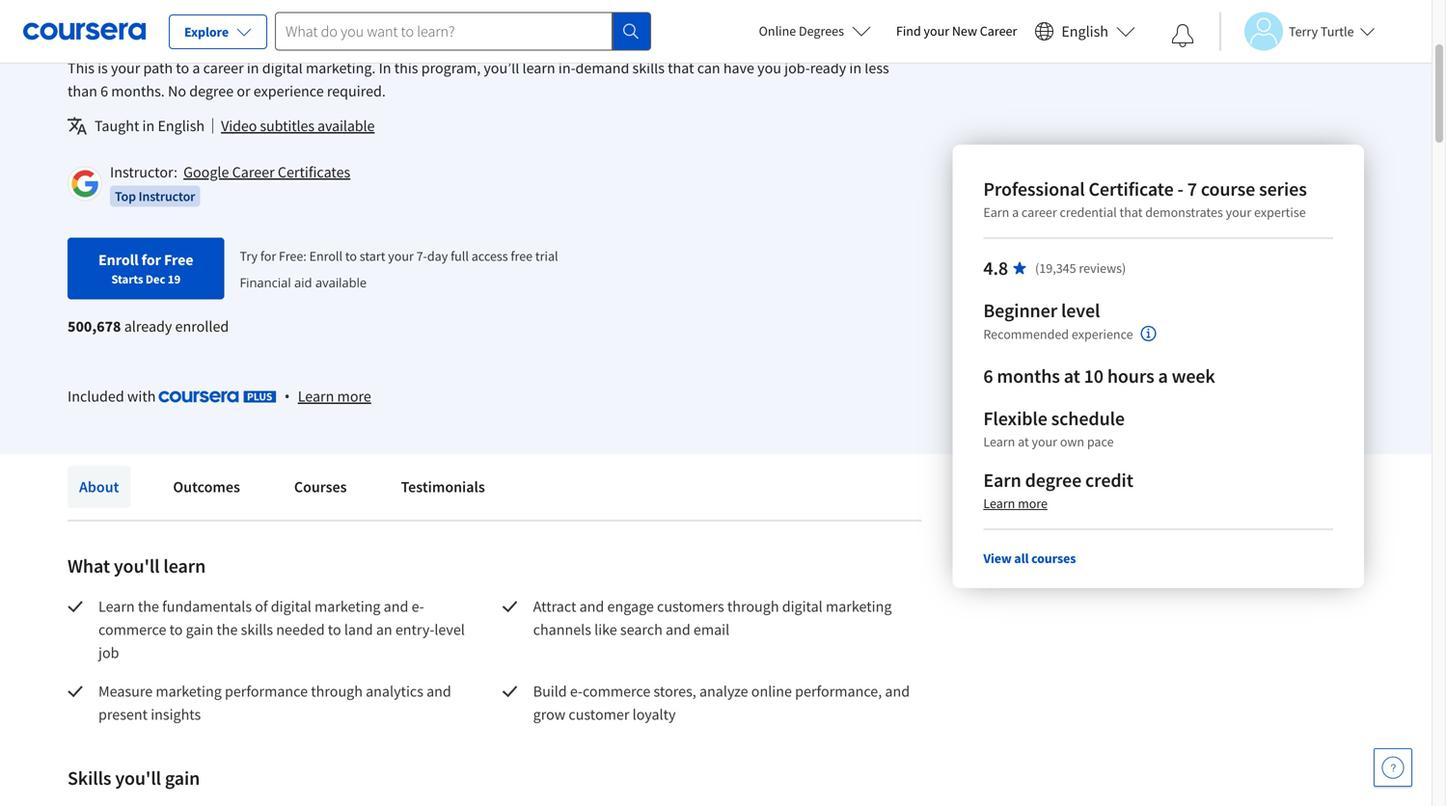 Task type: vqa. For each thing, say whether or not it's contained in the screenshot.
my
no



Task type: describe. For each thing, give the bounding box(es) containing it.
marketing.
[[306, 58, 376, 78]]

career inside this is your path to a career in digital marketing. in this program, you'll learn in-demand skills that can have you job-ready in less than 6 months. no degree or experience required.
[[203, 58, 244, 78]]

you'll for what
[[114, 555, 160, 579]]

reviews)
[[1080, 260, 1127, 277]]

included
[[68, 387, 124, 406]]

channels
[[533, 621, 592, 640]]

build e-commerce stores, analyze online performance, and grow customer loyalty
[[533, 682, 913, 725]]

learn inside learn the fundamentals of digital marketing and e- commerce to gain the skills needed to land an entry-level job
[[98, 598, 135, 617]]

1 horizontal spatial experience
[[1072, 326, 1134, 343]]

attract and engage customers through digital marketing channels like search and email
[[533, 598, 895, 640]]

degree inside this is your path to a career in digital marketing. in this program, you'll learn in-demand skills that can have you job-ready in less than 6 months. no degree or experience required.
[[189, 82, 234, 101]]

your inside professional certificate - 7 course series earn a career credential that demonstrates your expertise
[[1227, 204, 1252, 221]]

outcomes link
[[162, 466, 252, 509]]

already
[[124, 317, 172, 336]]

2 horizontal spatial in
[[850, 58, 862, 78]]

have
[[724, 58, 755, 78]]

you
[[758, 58, 782, 78]]

an
[[376, 621, 393, 640]]

a for 10
[[1159, 364, 1169, 389]]

0 vertical spatial level
[[1062, 299, 1101, 323]]

day
[[428, 247, 448, 265]]

enrolled
[[175, 317, 229, 336]]

dec
[[146, 272, 165, 287]]

analytics
[[366, 682, 424, 702]]

of
[[255, 598, 268, 617]]

coursera plus image
[[159, 391, 277, 403]]

earn degree credit learn more
[[984, 469, 1134, 513]]

beginner
[[984, 299, 1058, 323]]

(19,345
[[1036, 260, 1077, 277]]

-
[[1178, 177, 1184, 201]]

measure
[[98, 682, 153, 702]]

less
[[865, 58, 890, 78]]

trial
[[536, 247, 559, 265]]

free:
[[279, 247, 307, 265]]

in
[[379, 58, 391, 78]]

courses
[[294, 478, 347, 497]]

credential
[[1060, 204, 1118, 221]]

job-
[[785, 58, 811, 78]]

customers
[[657, 598, 725, 617]]

for for enroll
[[142, 250, 161, 270]]

coursera image
[[23, 16, 146, 47]]

schedule
[[1052, 407, 1125, 431]]

grow
[[533, 706, 566, 725]]

career inside instructor: google career certificates top instructor
[[232, 163, 275, 182]]

start
[[360, 247, 386, 265]]

to left land
[[328, 621, 341, 640]]

e- inside build e-commerce stores, analyze online performance, and grow customer loyalty
[[570, 682, 583, 702]]

performance,
[[796, 682, 882, 702]]

needed
[[276, 621, 325, 640]]

expertise
[[1255, 204, 1307, 221]]

what you'll learn
[[68, 555, 206, 579]]

find your new career link
[[887, 19, 1027, 43]]

instructor
[[139, 188, 195, 205]]

skills inside learn the fundamentals of digital marketing and e- commerce to gain the skills needed to land an entry-level job
[[241, 621, 273, 640]]

path
[[143, 58, 173, 78]]

try for free: enroll to start your 7-day full access free trial financial aid available
[[240, 247, 559, 291]]

present
[[98, 706, 148, 725]]

terry turtle button
[[1220, 12, 1376, 51]]

online degrees button
[[744, 10, 887, 52]]

degree inside earn degree credit learn more
[[1026, 469, 1082, 493]]

that inside this is your path to a career in digital marketing. in this program, you'll learn in-demand skills that can have you job-ready in less than 6 months. no degree or experience required.
[[668, 58, 695, 78]]

required.
[[327, 82, 386, 101]]

learn more link for degree
[[984, 495, 1048, 513]]

7-
[[417, 247, 428, 265]]

and up like on the bottom of page
[[580, 598, 605, 617]]

professional
[[984, 177, 1086, 201]]

a inside professional certificate - 7 course series earn a career credential that demonstrates your expertise
[[1013, 204, 1019, 221]]

to inside try for free: enroll to start your 7-day full access free trial financial aid available
[[345, 247, 357, 265]]

video
[[221, 116, 257, 136]]

• learn more
[[284, 386, 371, 407]]

a for path
[[192, 58, 200, 78]]

1 vertical spatial english
[[158, 116, 205, 136]]

skills
[[68, 767, 111, 791]]

marketing inside attract and engage customers through digital marketing channels like search and email
[[826, 598, 892, 617]]

flexible schedule learn at your own pace
[[984, 407, 1125, 451]]

skills inside this is your path to a career in digital marketing. in this program, you'll learn in-demand skills that can have you job-ready in less than 6 months. no degree or experience required.
[[633, 58, 665, 78]]

series
[[1260, 177, 1308, 201]]

english button
[[1027, 0, 1144, 63]]

1 horizontal spatial the
[[217, 621, 238, 640]]

you'll
[[484, 58, 520, 78]]

demonstrates
[[1146, 204, 1224, 221]]

find your new career
[[897, 22, 1018, 40]]

1 horizontal spatial 6
[[984, 364, 994, 389]]

show notifications image
[[1172, 24, 1195, 47]]

that inside professional certificate - 7 course series earn a career credential that demonstrates your expertise
[[1120, 204, 1143, 221]]

included with
[[68, 387, 159, 406]]

free
[[511, 247, 533, 265]]

try
[[240, 247, 258, 265]]

0 horizontal spatial in
[[142, 116, 155, 136]]

is
[[98, 58, 108, 78]]

to inside this is your path to a career in digital marketing. in this program, you'll learn in-demand skills that can have you job-ready in less than 6 months. no degree or experience required.
[[176, 58, 189, 78]]

professional certificate - 7 course series earn a career credential that demonstrates your expertise
[[984, 177, 1308, 221]]

at inside flexible schedule learn at your own pace
[[1018, 433, 1030, 451]]

through inside attract and engage customers through digital marketing channels like search and email
[[728, 598, 780, 617]]

10
[[1085, 364, 1104, 389]]

access
[[472, 247, 508, 265]]

digital inside attract and engage customers through digital marketing channels like search and email
[[783, 598, 823, 617]]

enroll inside the enroll for free starts dec 19
[[98, 250, 139, 270]]

in-
[[559, 58, 576, 78]]

digital inside this is your path to a career in digital marketing. in this program, you'll learn in-demand skills that can have you job-ready in less than 6 months. no degree or experience required.
[[262, 58, 303, 78]]

marketing inside measure marketing performance through analytics and present insights
[[156, 682, 222, 702]]

instructor:
[[110, 163, 178, 182]]

insights
[[151, 706, 201, 725]]

subtitles
[[260, 116, 315, 136]]

marketing inside learn the fundamentals of digital marketing and e- commerce to gain the skills needed to land an entry-level job
[[315, 598, 381, 617]]

job
[[98, 644, 119, 663]]

new
[[953, 22, 978, 40]]

all
[[1015, 550, 1029, 568]]

video subtitles available button
[[221, 114, 375, 138]]

500,678 already enrolled
[[68, 317, 229, 336]]

view
[[984, 550, 1012, 568]]

terry turtle
[[1290, 23, 1355, 40]]

learn inside • learn more
[[298, 387, 334, 406]]

online
[[752, 682, 792, 702]]

this is your path to a career in digital marketing. in this program, you'll learn in-demand skills that can have you job-ready in less than 6 months. no degree or experience required.
[[68, 58, 890, 101]]



Task type: locate. For each thing, give the bounding box(es) containing it.
skills down the of
[[241, 621, 273, 640]]

0 horizontal spatial at
[[1018, 433, 1030, 451]]

1 vertical spatial career
[[232, 163, 275, 182]]

1 horizontal spatial in
[[247, 58, 259, 78]]

available inside try for free: enroll to start your 7-day full access free trial financial aid available
[[316, 274, 367, 291]]

your inside try for free: enroll to start your 7-day full access free trial financial aid available
[[388, 247, 414, 265]]

you'll right what on the bottom left of page
[[114, 555, 160, 579]]

credit
[[1086, 469, 1134, 493]]

gain down insights
[[165, 767, 200, 791]]

the
[[138, 598, 159, 617], [217, 621, 238, 640]]

1 vertical spatial more
[[1018, 495, 1048, 513]]

e-
[[412, 598, 424, 617], [570, 682, 583, 702]]

1 horizontal spatial more
[[1018, 495, 1048, 513]]

1 horizontal spatial through
[[728, 598, 780, 617]]

and down customers
[[666, 621, 691, 640]]

1 vertical spatial through
[[311, 682, 363, 702]]

0 horizontal spatial marketing
[[156, 682, 222, 702]]

available down required.
[[318, 116, 375, 136]]

1 vertical spatial earn
[[984, 469, 1022, 493]]

1 vertical spatial that
[[1120, 204, 1143, 221]]

0 vertical spatial that
[[668, 58, 695, 78]]

in up or
[[247, 58, 259, 78]]

0 horizontal spatial a
[[192, 58, 200, 78]]

0 horizontal spatial degree
[[189, 82, 234, 101]]

information about difficulty level pre-requisites. image
[[1142, 326, 1157, 342]]

digital up subtitles
[[262, 58, 303, 78]]

earn down "flexible"
[[984, 469, 1022, 493]]

learn up view
[[984, 495, 1016, 513]]

available right aid
[[316, 274, 367, 291]]

1 vertical spatial skills
[[241, 621, 273, 640]]

gain down 'fundamentals'
[[186, 621, 214, 640]]

0 vertical spatial career
[[203, 58, 244, 78]]

financial
[[240, 274, 291, 291]]

learn more link up all
[[984, 495, 1048, 513]]

1 vertical spatial 6
[[984, 364, 994, 389]]

0 vertical spatial e-
[[412, 598, 424, 617]]

instructor: google career certificates top instructor
[[110, 163, 351, 205]]

0 vertical spatial learn more link
[[298, 385, 371, 408]]

0 vertical spatial commerce
[[98, 621, 166, 640]]

explore button
[[169, 14, 267, 49]]

through up email
[[728, 598, 780, 617]]

learn more link right •
[[298, 385, 371, 408]]

career up or
[[203, 58, 244, 78]]

your left own
[[1032, 433, 1058, 451]]

and up an
[[384, 598, 409, 617]]

no
[[168, 82, 186, 101]]

and right performance,
[[886, 682, 910, 702]]

a down explore on the top of page
[[192, 58, 200, 78]]

that left can
[[668, 58, 695, 78]]

commerce
[[98, 621, 166, 640], [583, 682, 651, 702]]

degree down own
[[1026, 469, 1082, 493]]

search
[[621, 621, 663, 640]]

0 vertical spatial gain
[[186, 621, 214, 640]]

6 inside this is your path to a career in digital marketing. in this program, you'll learn in-demand skills that can have you job-ready in less than 6 months. no degree or experience required.
[[101, 82, 108, 101]]

for up dec
[[142, 250, 161, 270]]

your
[[924, 22, 950, 40], [111, 58, 140, 78], [1227, 204, 1252, 221], [388, 247, 414, 265], [1032, 433, 1058, 451]]

skills right demand
[[633, 58, 665, 78]]

1 horizontal spatial career
[[1022, 204, 1058, 221]]

1 horizontal spatial learn
[[523, 58, 556, 78]]

500,678
[[68, 317, 121, 336]]

your inside this is your path to a career in digital marketing. in this program, you'll learn in-demand skills that can have you job-ready in less than 6 months. no degree or experience required.
[[111, 58, 140, 78]]

1 vertical spatial a
[[1013, 204, 1019, 221]]

pace
[[1088, 433, 1114, 451]]

turtle
[[1321, 23, 1355, 40]]

1 horizontal spatial a
[[1013, 204, 1019, 221]]

6 months at 10 hours a week
[[984, 364, 1216, 389]]

1 vertical spatial e-
[[570, 682, 583, 702]]

entry-
[[396, 621, 435, 640]]

at down "flexible"
[[1018, 433, 1030, 451]]

commerce up customer
[[583, 682, 651, 702]]

free
[[164, 250, 193, 270]]

stores,
[[654, 682, 697, 702]]

week
[[1172, 364, 1216, 389]]

online degrees
[[759, 22, 845, 40]]

degree left or
[[189, 82, 234, 101]]

your down course
[[1227, 204, 1252, 221]]

learn up 'fundamentals'
[[164, 555, 206, 579]]

1 horizontal spatial enroll
[[309, 247, 343, 265]]

1 vertical spatial at
[[1018, 433, 1030, 451]]

more
[[337, 387, 371, 406], [1018, 495, 1048, 513]]

more inside • learn more
[[337, 387, 371, 406]]

for inside the enroll for free starts dec 19
[[142, 250, 161, 270]]

a
[[192, 58, 200, 78], [1013, 204, 1019, 221], [1159, 364, 1169, 389]]

experience inside this is your path to a career in digital marketing. in this program, you'll learn in-demand skills that can have you job-ready in less than 6 months. no degree or experience required.
[[254, 82, 324, 101]]

learn inside flexible schedule learn at your own pace
[[984, 433, 1016, 451]]

0 horizontal spatial that
[[668, 58, 695, 78]]

0 horizontal spatial level
[[435, 621, 465, 640]]

to left start
[[345, 247, 357, 265]]

(19,345 reviews)
[[1036, 260, 1127, 277]]

your right find at the top right of page
[[924, 22, 950, 40]]

2 vertical spatial a
[[1159, 364, 1169, 389]]

enroll right free:
[[309, 247, 343, 265]]

What do you want to learn? text field
[[275, 12, 613, 51]]

career down professional at top
[[1022, 204, 1058, 221]]

experience up 6 months at 10 hours a week
[[1072, 326, 1134, 343]]

•
[[284, 386, 290, 407]]

you'll right the 'skills'
[[115, 767, 161, 791]]

and inside build e-commerce stores, analyze online performance, and grow customer loyalty
[[886, 682, 910, 702]]

0 vertical spatial through
[[728, 598, 780, 617]]

experience up subtitles
[[254, 82, 324, 101]]

explore
[[184, 23, 229, 41]]

1 vertical spatial learn more link
[[984, 495, 1048, 513]]

0 horizontal spatial through
[[311, 682, 363, 702]]

starts
[[111, 272, 143, 287]]

loyalty
[[633, 706, 676, 725]]

0 vertical spatial at
[[1064, 364, 1081, 389]]

learn the fundamentals of digital marketing and e- commerce to gain the skills needed to land an entry-level job
[[98, 598, 468, 663]]

learn left in-
[[523, 58, 556, 78]]

1 vertical spatial degree
[[1026, 469, 1082, 493]]

1 horizontal spatial commerce
[[583, 682, 651, 702]]

0 horizontal spatial learn more link
[[298, 385, 371, 408]]

0 vertical spatial english
[[1062, 22, 1109, 41]]

full
[[451, 247, 469, 265]]

0 vertical spatial you'll
[[114, 555, 160, 579]]

2 horizontal spatial a
[[1159, 364, 1169, 389]]

1 horizontal spatial e-
[[570, 682, 583, 702]]

level inside learn the fundamentals of digital marketing and e- commerce to gain the skills needed to land an entry-level job
[[435, 621, 465, 640]]

earn inside professional certificate - 7 course series earn a career credential that demonstrates your expertise
[[984, 204, 1010, 221]]

for
[[260, 247, 276, 265], [142, 250, 161, 270]]

email
[[694, 621, 730, 640]]

available inside video subtitles available button
[[318, 116, 375, 136]]

taught in english
[[95, 116, 205, 136]]

google career certificates link
[[184, 163, 351, 182]]

for for try
[[260, 247, 276, 265]]

and inside measure marketing performance through analytics and present insights
[[427, 682, 452, 702]]

more up view all courses 'link'
[[1018, 495, 1048, 513]]

google career certificates image
[[70, 169, 99, 198]]

google
[[184, 163, 229, 182]]

view all courses link
[[984, 550, 1077, 568]]

degree
[[189, 82, 234, 101], [1026, 469, 1082, 493]]

this
[[395, 58, 418, 78]]

marketing up performance,
[[826, 598, 892, 617]]

1 vertical spatial learn
[[164, 555, 206, 579]]

6 left the months
[[984, 364, 994, 389]]

through left analytics
[[311, 682, 363, 702]]

2 earn from the top
[[984, 469, 1022, 493]]

1 earn from the top
[[984, 204, 1010, 221]]

1 horizontal spatial english
[[1062, 22, 1109, 41]]

in left less
[[850, 58, 862, 78]]

attract
[[533, 598, 577, 617]]

or
[[237, 82, 251, 101]]

career right 'google'
[[232, 163, 275, 182]]

level right an
[[435, 621, 465, 640]]

0 vertical spatial the
[[138, 598, 159, 617]]

0 vertical spatial skills
[[633, 58, 665, 78]]

learn inside this is your path to a career in digital marketing. in this program, you'll learn in-demand skills that can have you job-ready in less than 6 months. no degree or experience required.
[[523, 58, 556, 78]]

digital up needed
[[271, 598, 312, 617]]

digital inside learn the fundamentals of digital marketing and e- commerce to gain the skills needed to land an entry-level job
[[271, 598, 312, 617]]

0 vertical spatial more
[[337, 387, 371, 406]]

for right try
[[260, 247, 276, 265]]

learn right •
[[298, 387, 334, 406]]

1 horizontal spatial skills
[[633, 58, 665, 78]]

0 vertical spatial available
[[318, 116, 375, 136]]

commerce inside learn the fundamentals of digital marketing and e- commerce to gain the skills needed to land an entry-level job
[[98, 621, 166, 640]]

6 right than
[[101, 82, 108, 101]]

hours
[[1108, 364, 1155, 389]]

e- inside learn the fundamentals of digital marketing and e- commerce to gain the skills needed to land an entry-level job
[[412, 598, 424, 617]]

to down 'fundamentals'
[[169, 621, 183, 640]]

find
[[897, 22, 922, 40]]

learn down what you'll learn
[[98, 598, 135, 617]]

view all courses
[[984, 550, 1077, 568]]

e- right "build"
[[570, 682, 583, 702]]

0 horizontal spatial e-
[[412, 598, 424, 617]]

0 horizontal spatial learn
[[164, 555, 206, 579]]

gain inside learn the fundamentals of digital marketing and e- commerce to gain the skills needed to land an entry-level job
[[186, 621, 214, 640]]

learn down "flexible"
[[984, 433, 1016, 451]]

1 vertical spatial commerce
[[583, 682, 651, 702]]

your inside flexible schedule learn at your own pace
[[1032, 433, 1058, 451]]

0 vertical spatial degree
[[189, 82, 234, 101]]

0 horizontal spatial enroll
[[98, 250, 139, 270]]

ready
[[811, 58, 847, 78]]

experience
[[254, 82, 324, 101], [1072, 326, 1134, 343]]

1 horizontal spatial that
[[1120, 204, 1143, 221]]

gain
[[186, 621, 214, 640], [165, 767, 200, 791]]

0 vertical spatial career
[[981, 22, 1018, 40]]

0 vertical spatial experience
[[254, 82, 324, 101]]

more right •
[[337, 387, 371, 406]]

marketing
[[315, 598, 381, 617], [826, 598, 892, 617], [156, 682, 222, 702]]

your left "7-"
[[388, 247, 414, 265]]

0 horizontal spatial career
[[232, 163, 275, 182]]

a inside this is your path to a career in digital marketing. in this program, you'll learn in-demand skills that can have you job-ready in less than 6 months. no degree or experience required.
[[192, 58, 200, 78]]

recommended
[[984, 326, 1070, 343]]

0 horizontal spatial english
[[158, 116, 205, 136]]

0 horizontal spatial 6
[[101, 82, 108, 101]]

online
[[759, 22, 797, 40]]

career
[[981, 22, 1018, 40], [232, 163, 275, 182]]

0 vertical spatial learn
[[523, 58, 556, 78]]

0 horizontal spatial skills
[[241, 621, 273, 640]]

in right "taught"
[[142, 116, 155, 136]]

1 vertical spatial career
[[1022, 204, 1058, 221]]

0 horizontal spatial commerce
[[98, 621, 166, 640]]

2 horizontal spatial marketing
[[826, 598, 892, 617]]

0 horizontal spatial experience
[[254, 82, 324, 101]]

a down professional at top
[[1013, 204, 1019, 221]]

learn more link for learn
[[298, 385, 371, 408]]

0 horizontal spatial for
[[142, 250, 161, 270]]

1 horizontal spatial marketing
[[315, 598, 381, 617]]

this
[[68, 58, 95, 78]]

terry
[[1290, 23, 1319, 40]]

1 vertical spatial gain
[[165, 767, 200, 791]]

e- up entry-
[[412, 598, 424, 617]]

your right is
[[111, 58, 140, 78]]

english
[[1062, 22, 1109, 41], [158, 116, 205, 136]]

a left week
[[1159, 364, 1169, 389]]

1 horizontal spatial degree
[[1026, 469, 1082, 493]]

the down 'fundamentals'
[[217, 621, 238, 640]]

english inside button
[[1062, 22, 1109, 41]]

available
[[318, 116, 375, 136], [316, 274, 367, 291]]

level up the 'recommended experience' on the right top of the page
[[1062, 299, 1101, 323]]

video subtitles available
[[221, 116, 375, 136]]

1 horizontal spatial at
[[1064, 364, 1081, 389]]

0 vertical spatial earn
[[984, 204, 1010, 221]]

commerce up job
[[98, 621, 166, 640]]

1 vertical spatial the
[[217, 621, 238, 640]]

that down certificate
[[1120, 204, 1143, 221]]

help center image
[[1382, 757, 1405, 780]]

degrees
[[799, 22, 845, 40]]

to up no
[[176, 58, 189, 78]]

taught
[[95, 116, 139, 136]]

you'll for skills
[[115, 767, 161, 791]]

learn inside earn degree credit learn more
[[984, 495, 1016, 513]]

what
[[68, 555, 110, 579]]

for inside try for free: enroll to start your 7-day full access free trial financial aid available
[[260, 247, 276, 265]]

marketing up insights
[[156, 682, 222, 702]]

career inside professional certificate - 7 course series earn a career credential that demonstrates your expertise
[[1022, 204, 1058, 221]]

learn more link
[[298, 385, 371, 408], [984, 495, 1048, 513]]

to
[[176, 58, 189, 78], [345, 247, 357, 265], [169, 621, 183, 640], [328, 621, 341, 640]]

None search field
[[275, 12, 652, 51]]

financial aid available button
[[240, 274, 367, 291]]

commerce inside build e-commerce stores, analyze online performance, and grow customer loyalty
[[583, 682, 651, 702]]

1 horizontal spatial learn more link
[[984, 495, 1048, 513]]

customer
[[569, 706, 630, 725]]

0 horizontal spatial the
[[138, 598, 159, 617]]

measure marketing performance through analytics and present insights
[[98, 682, 455, 725]]

1 vertical spatial experience
[[1072, 326, 1134, 343]]

months.
[[111, 82, 165, 101]]

certificates
[[278, 163, 351, 182]]

and right analytics
[[427, 682, 452, 702]]

and inside learn the fundamentals of digital marketing and e- commerce to gain the skills needed to land an entry-level job
[[384, 598, 409, 617]]

digital up the online
[[783, 598, 823, 617]]

0 vertical spatial a
[[192, 58, 200, 78]]

earn down professional at top
[[984, 204, 1010, 221]]

aid
[[294, 274, 312, 291]]

0 horizontal spatial more
[[337, 387, 371, 406]]

1 vertical spatial available
[[316, 274, 367, 291]]

the down what you'll learn
[[138, 598, 159, 617]]

1 horizontal spatial for
[[260, 247, 276, 265]]

fundamentals
[[162, 598, 252, 617]]

1 vertical spatial you'll
[[115, 767, 161, 791]]

skills you'll gain
[[68, 767, 200, 791]]

marketing up land
[[315, 598, 381, 617]]

enroll up starts
[[98, 250, 139, 270]]

through inside measure marketing performance through analytics and present insights
[[311, 682, 363, 702]]

0 vertical spatial 6
[[101, 82, 108, 101]]

earn inside earn degree credit learn more
[[984, 469, 1022, 493]]

1 horizontal spatial level
[[1062, 299, 1101, 323]]

career right new
[[981, 22, 1018, 40]]

analyze
[[700, 682, 749, 702]]

performance
[[225, 682, 308, 702]]

at left 10
[[1064, 364, 1081, 389]]

1 vertical spatial level
[[435, 621, 465, 640]]

enroll inside try for free: enroll to start your 7-day full access free trial financial aid available
[[309, 247, 343, 265]]

1 horizontal spatial career
[[981, 22, 1018, 40]]

engage
[[608, 598, 654, 617]]

more inside earn degree credit learn more
[[1018, 495, 1048, 513]]

0 horizontal spatial career
[[203, 58, 244, 78]]



